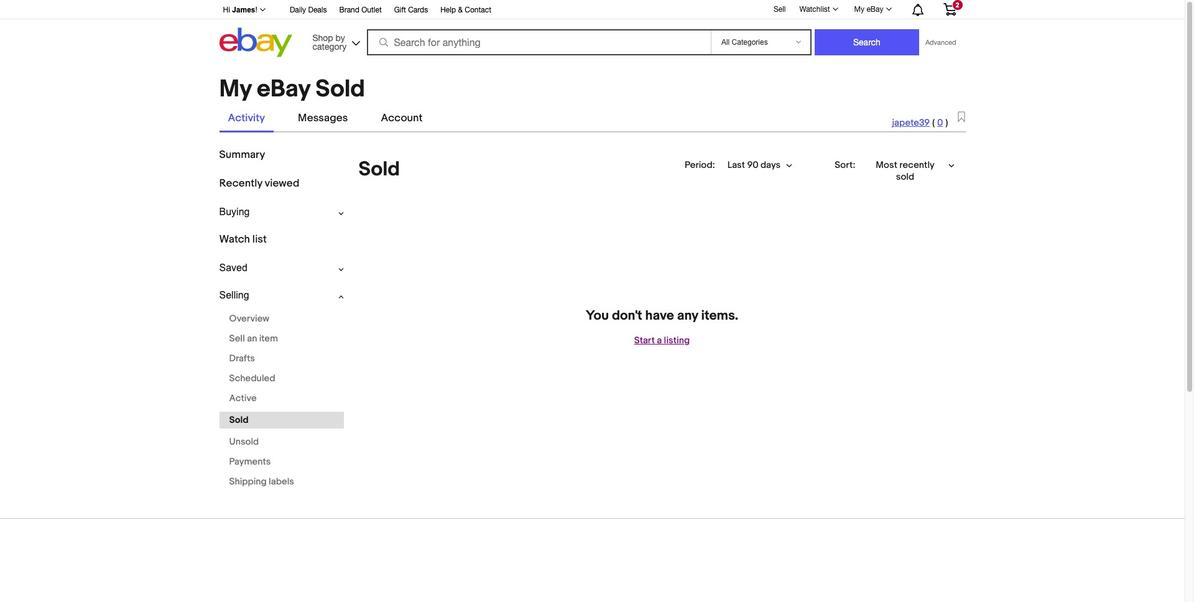 Task type: vqa. For each thing, say whether or not it's contained in the screenshot.
Period:
yes



Task type: locate. For each thing, give the bounding box(es) containing it.
watch list
[[219, 233, 267, 246]]

payments
[[229, 456, 271, 468]]

1 vertical spatial sold
[[359, 157, 400, 182]]

2 vertical spatial sold
[[229, 414, 249, 426]]

0 horizontal spatial sell
[[229, 333, 245, 345]]

my ebay link
[[848, 2, 897, 17]]

viewed
[[265, 177, 299, 190]]

my for my ebay sold
[[219, 75, 252, 104]]

overview
[[229, 313, 269, 325]]

ebay inside "account" navigation
[[867, 5, 884, 14]]

sell inside "account" navigation
[[774, 5, 786, 13]]

2 link
[[936, 0, 964, 18]]

buying button
[[219, 206, 344, 218]]

ebay for my ebay sold
[[257, 75, 310, 104]]

my inside "account" navigation
[[854, 5, 865, 14]]

unsold
[[229, 436, 259, 448]]

ebay for my ebay
[[867, 5, 884, 14]]

watch list link
[[219, 233, 267, 246]]

watch
[[219, 233, 250, 246]]

0 horizontal spatial my
[[219, 75, 252, 104]]

any
[[677, 308, 698, 324]]

you
[[586, 308, 609, 324]]

shop by category banner
[[216, 0, 966, 60]]

messages
[[298, 112, 348, 124]]

0 link
[[938, 117, 943, 129]]

sell left watchlist
[[774, 5, 786, 13]]

sold
[[896, 171, 915, 183]]

shop by category
[[313, 33, 347, 51]]

my right watchlist link
[[854, 5, 865, 14]]

0 vertical spatial my
[[854, 5, 865, 14]]

!
[[255, 6, 257, 14]]

my for my ebay
[[854, 5, 865, 14]]

watchlist
[[800, 5, 830, 14]]

0 vertical spatial ebay
[[867, 5, 884, 14]]

my
[[854, 5, 865, 14], [219, 75, 252, 104]]

cards
[[408, 6, 428, 14]]

ebay
[[867, 5, 884, 14], [257, 75, 310, 104]]

ebay up activity
[[257, 75, 310, 104]]

activity link
[[219, 106, 274, 131]]

sell for sell an item
[[229, 333, 245, 345]]

&
[[458, 6, 463, 14]]

shipping labels
[[229, 476, 294, 488]]

gift
[[394, 6, 406, 14]]

sort:
[[835, 159, 856, 171]]

recently
[[219, 177, 262, 190]]

unsold link
[[219, 436, 344, 449]]

last 90 days
[[728, 159, 781, 171]]

gift cards
[[394, 6, 428, 14]]

advanced link
[[919, 30, 963, 55]]

account navigation
[[216, 0, 966, 19]]

recently viewed link
[[219, 177, 299, 190]]

by
[[336, 33, 345, 43]]

sell left an
[[229, 333, 245, 345]]

1 horizontal spatial sell
[[774, 5, 786, 13]]

list
[[252, 233, 267, 246]]

1 vertical spatial sell
[[229, 333, 245, 345]]

activity
[[228, 112, 265, 124]]

japete39
[[892, 117, 930, 129]]

selling
[[219, 290, 249, 300]]

1 horizontal spatial my
[[854, 5, 865, 14]]

most recently sold
[[876, 159, 935, 183]]

sell for sell
[[774, 5, 786, 13]]

saved button
[[219, 262, 344, 274]]

japete39 link
[[892, 117, 930, 129]]

1 horizontal spatial ebay
[[867, 5, 884, 14]]

drafts link
[[219, 352, 344, 365]]

1 vertical spatial my
[[219, 75, 252, 104]]

1 vertical spatial ebay
[[257, 75, 310, 104]]

have
[[645, 308, 674, 324]]

ebay right watchlist link
[[867, 5, 884, 14]]

help & contact link
[[441, 4, 491, 17]]

sold
[[316, 75, 365, 104], [359, 157, 400, 182], [229, 414, 249, 426]]

brand outlet link
[[339, 4, 382, 17]]

hi
[[223, 6, 230, 14]]

0 vertical spatial sell
[[774, 5, 786, 13]]

sold up messages
[[316, 75, 365, 104]]

recently viewed
[[219, 177, 299, 190]]

saved
[[219, 262, 248, 273]]

0 horizontal spatial ebay
[[257, 75, 310, 104]]

days
[[761, 159, 781, 171]]

sold down the account link
[[359, 157, 400, 182]]

messages link
[[289, 106, 357, 131]]

item
[[259, 333, 278, 345]]

payments link
[[219, 455, 344, 468]]

last
[[728, 159, 745, 171]]

sold down active
[[229, 414, 249, 426]]

None submit
[[815, 29, 919, 55]]

my up activity
[[219, 75, 252, 104]]

account link
[[372, 106, 431, 131]]

active link
[[219, 392, 344, 405]]

90
[[747, 159, 759, 171]]

category
[[313, 41, 347, 51]]

sell inside sell an item link
[[229, 333, 245, 345]]



Task type: describe. For each thing, give the bounding box(es) containing it.
sell an item
[[229, 333, 278, 345]]

gift cards link
[[394, 4, 428, 17]]

shipping labels link
[[219, 475, 344, 488]]

brand
[[339, 6, 360, 14]]

my ebay sold
[[219, 75, 365, 104]]

daily
[[290, 6, 306, 14]]

selling button
[[219, 289, 344, 301]]

listing
[[664, 334, 690, 346]]

outlet
[[362, 6, 382, 14]]

period:
[[685, 159, 715, 171]]

start
[[634, 334, 655, 346]]

contact
[[465, 6, 491, 14]]

sold inside sold link
[[229, 414, 249, 426]]

don't
[[612, 308, 643, 324]]

most
[[876, 159, 898, 171]]

overview link
[[219, 312, 344, 325]]

summary
[[219, 149, 265, 161]]

drafts
[[229, 353, 255, 365]]

Search for anything text field
[[369, 30, 709, 54]]

my ebay
[[854, 5, 884, 14]]

daily deals
[[290, 6, 327, 14]]

shipping
[[229, 476, 267, 488]]

buying
[[219, 206, 250, 217]]

account
[[381, 112, 423, 124]]

you don't have any items.
[[586, 308, 739, 324]]

an
[[247, 333, 257, 345]]

deals
[[308, 6, 327, 14]]

most recently sold button
[[858, 155, 966, 187]]

scheduled
[[229, 373, 275, 385]]

a
[[657, 334, 662, 346]]

2
[[956, 1, 960, 9]]

help
[[441, 6, 456, 14]]

sold link
[[219, 412, 344, 429]]

0 vertical spatial sold
[[316, 75, 365, 104]]

0
[[938, 117, 943, 129]]

watchlist link
[[793, 2, 844, 17]]

shop by category button
[[307, 28, 363, 54]]

brand outlet
[[339, 6, 382, 14]]

none submit inside shop by category banner
[[815, 29, 919, 55]]

sell an item link
[[219, 332, 344, 345]]

hi james !
[[223, 6, 257, 14]]

make sold your my ebay homepage image
[[958, 111, 965, 123]]

recently
[[900, 159, 935, 171]]

daily deals link
[[290, 4, 327, 17]]

summary link
[[219, 149, 265, 161]]

sell link
[[768, 5, 792, 13]]

start a listing
[[634, 334, 690, 346]]

active
[[229, 393, 257, 404]]

start a listing link
[[365, 334, 960, 346]]

items.
[[701, 308, 739, 324]]

last 90 days button
[[717, 152, 804, 177]]

advanced
[[926, 39, 956, 46]]

james
[[232, 6, 255, 14]]

scheduled link
[[219, 372, 344, 385]]

labels
[[269, 476, 294, 488]]

help & contact
[[441, 6, 491, 14]]

shop
[[313, 33, 333, 43]]



